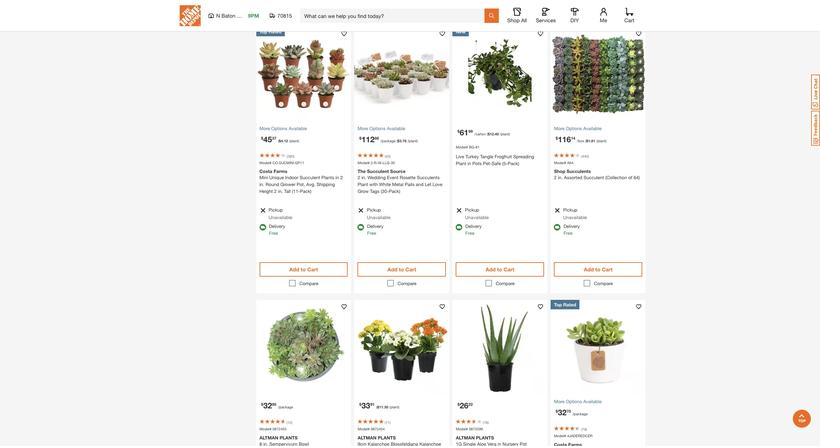 Task type: describe. For each thing, give the bounding box(es) containing it.
add to cart for add to cart button associated with available shipping icon corresponding to new
[[486, 267, 515, 273]]

cart for available shipping icon for top rated add to cart button
[[307, 267, 318, 273]]

79
[[582, 428, 586, 432]]

options for 32
[[566, 399, 582, 405]]

indoor
[[285, 175, 299, 181]]

22
[[469, 403, 473, 407]]

. for 61
[[494, 132, 495, 136]]

$ left 99 in the right of the page
[[458, 129, 460, 134]]

pet-
[[483, 161, 492, 166]]

( inside $ 33 91 ( $ 11 . 30 /plant )
[[376, 406, 377, 410]]

1 vertical spatial 81
[[476, 145, 480, 149]]

32 for $ 32 70 /package
[[558, 409, 567, 418]]

$ right 91 in the left bottom of the page
[[377, 406, 379, 410]]

add to cart button for second available shipping icon from the left
[[358, 263, 446, 277]]

pickup for available shipping icon for top rated
[[269, 207, 283, 213]]

succulent for 116
[[584, 175, 604, 181]]

to for add to cart button corresponding to available shipping image
[[596, 267, 601, 273]]

( 43 )
[[385, 154, 391, 158]]

top rated for 32
[[554, 302, 577, 308]]

0 vertical spatial 30
[[391, 161, 395, 165]]

add for add to cart button associated with available shipping icon corresponding to new
[[486, 267, 496, 273]]

more options available link for 32
[[554, 399, 643, 406]]

3 altman plants link from the left
[[456, 436, 545, 447]]

$ 112 86 /package ( $ 3 . 76 /plant )
[[360, 135, 418, 144]]

rated for 45
[[269, 29, 282, 34]]

options for 116
[[566, 126, 582, 131]]

pickup unavailable for limited stock for pickup icon related to new
[[465, 207, 489, 220]]

in. left tall
[[278, 189, 283, 194]]

64)
[[634, 175, 640, 181]]

( 380 )
[[287, 154, 295, 158]]

model# for model# a64
[[554, 161, 566, 165]]

2 inside the succulent source 2 in. wedding event rosette succulents plant with white metal pails and let love grow tags (30-pack)
[[358, 175, 360, 181]]

all
[[521, 17, 527, 23]]

model# for model# 0872599
[[456, 428, 468, 432]]

2 inside shop succulents 2 in. assorted succulent (collection of 64)
[[554, 175, 557, 181]]

model# for model# 0872454
[[358, 428, 370, 432]]

86
[[375, 136, 379, 141]]

safe
[[492, 161, 501, 166]]

model# 0872454
[[358, 428, 385, 432]]

n baton rouge
[[216, 12, 252, 19]]

plants for 33
[[378, 436, 396, 441]]

cart for add to cart button corresponding to available shipping image
[[602, 267, 613, 273]]

) inside $ 116 14 /box ( $ 1 . 81 /plant )
[[606, 139, 607, 143]]

more for 112
[[358, 126, 368, 131]]

me button
[[593, 8, 614, 24]]

available shipping image for new
[[456, 224, 463, 231]]

in inside costa farms mini unique indoor succulent plants in 2 in. round grower pot, avg. shipping height 2 in. tall (11-pack)
[[336, 175, 339, 181]]

available for 32
[[584, 399, 602, 405]]

pails
[[405, 182, 415, 187]]

shop for shop all
[[508, 17, 520, 23]]

altman for 32
[[260, 436, 278, 441]]

model# co.sucmini.gp11
[[260, 161, 304, 165]]

pickup unavailable for limited stock for pickup image
[[367, 207, 391, 220]]

3 free from the left
[[466, 231, 475, 236]]

shop succulents 2 in. assorted succulent (collection of 64)
[[554, 169, 640, 181]]

model# a64
[[554, 161, 574, 165]]

add to cart for available shipping icon for top rated add to cart button
[[289, 267, 318, 273]]

pickup for second available shipping icon from the left
[[367, 207, 381, 213]]

mini
[[260, 175, 268, 181]]

$ 32 70 /package
[[556, 409, 588, 418]]

40
[[495, 132, 499, 136]]

a64
[[567, 161, 574, 165]]

116
[[558, 135, 571, 144]]

. for 112
[[402, 139, 403, 143]]

$ left 76 at left
[[398, 139, 400, 143]]

95
[[272, 403, 277, 407]]

altman plants link for 33
[[358, 436, 446, 447]]

love
[[433, 182, 443, 187]]

( inside $ 61 99 /carton ( $ 12 . 40 /plant )
[[487, 132, 488, 136]]

services button
[[536, 8, 557, 24]]

pickup for available shipping image
[[564, 207, 578, 213]]

baton
[[222, 12, 236, 19]]

( inside $ 45 37 ( $ 4 . 12 /plant )
[[278, 139, 279, 143]]

) inside $ 112 86 /package ( $ 3 . 76 /plant )
[[417, 139, 418, 143]]

/package for $ 32 95 /package
[[278, 406, 293, 410]]

avg.
[[306, 182, 316, 187]]

available for 112
[[387, 126, 405, 131]]

in. inside shop succulents 2 in. assorted succulent (collection of 64)
[[558, 175, 563, 181]]

( 16 )
[[483, 421, 489, 425]]

feedback link image
[[812, 111, 821, 146]]

4
[[281, 139, 283, 143]]

30 inside $ 33 91 ( $ 11 . 30 /plant )
[[384, 406, 388, 410]]

more options available link for 116
[[554, 125, 643, 132]]

height
[[260, 189, 273, 194]]

spreading
[[513, 154, 534, 160]]

let
[[425, 182, 432, 187]]

(11-
[[292, 189, 300, 194]]

( 79 )
[[582, 428, 587, 432]]

112
[[362, 135, 375, 144]]

delivery for available shipping icon for top rated
[[269, 224, 285, 229]]

assorted
[[564, 175, 583, 181]]

0872599
[[469, 428, 483, 432]]

turkey
[[466, 154, 479, 160]]

add to cart for second available shipping icon from the left add to cart button
[[388, 267, 416, 273]]

14
[[571, 136, 576, 141]]

( inside $ 116 14 /box ( $ 1 . 81 /plant )
[[586, 139, 587, 143]]

2 in. assorted succulent (collection of 64) image
[[551, 27, 646, 122]]

$ 116 14 /box ( $ 1 . 81 /plant )
[[556, 135, 607, 144]]

of
[[629, 175, 633, 181]]

380
[[288, 154, 294, 158]]

pack) for 112
[[389, 189, 401, 194]]

white
[[379, 182, 391, 187]]

2 free from the left
[[367, 231, 376, 236]]

delivery for available shipping icon corresponding to new
[[466, 224, 482, 229]]

available for 116
[[584, 126, 602, 131]]

available shipping image
[[554, 224, 561, 231]]

/plant for 116
[[597, 139, 606, 143]]

$ 33 91 ( $ 11 . 30 /plant )
[[360, 402, 400, 411]]

model# for model# co.sucmini.gp11
[[260, 161, 272, 165]]

440
[[582, 154, 588, 158]]

2 vertical spatial 12
[[288, 421, 292, 425]]

$ 26 22
[[458, 402, 473, 411]]

available shipping image for top rated
[[260, 224, 266, 231]]

in. inside the succulent source 2 in. wedding event rosette succulents plant with white metal pails and let love grow tags (30-pack)
[[362, 175, 367, 181]]

model# for model# bg-81
[[456, 145, 468, 149]]

model# 0872599
[[456, 428, 483, 432]]

$ 32 95 /package
[[261, 402, 293, 411]]

9pm
[[248, 12, 259, 19]]

model# for model# 0872455
[[260, 428, 272, 432]]

in. down mini
[[260, 182, 264, 187]]

3
[[400, 139, 402, 143]]

(30-
[[381, 189, 389, 194]]

the
[[358, 169, 366, 174]]

37
[[272, 136, 277, 141]]

with
[[370, 182, 378, 187]]

) inside $ 33 91 ( $ 11 . 30 /plant )
[[399, 406, 400, 410]]

12 inside $ 45 37 ( $ 4 . 12 /plant )
[[284, 139, 288, 143]]

more for 45
[[260, 126, 270, 131]]

grow
[[358, 189, 369, 194]]

n
[[216, 12, 220, 19]]

services
[[536, 17, 556, 23]]

shop all
[[508, 17, 527, 23]]

4jaderedcer
[[567, 434, 593, 439]]

add for add to cart button corresponding to available shipping image
[[584, 267, 594, 273]]

shop all button
[[507, 8, 528, 24]]

cart for second available shipping icon from the left add to cart button
[[406, 267, 416, 273]]

What can we help you find today? search field
[[304, 9, 484, 23]]

( 11 )
[[385, 421, 391, 425]]

jade crassula indoor succulent plant in 4 in. ceramic pot, avg. shipping height 7 in. tall image
[[551, 300, 646, 395]]

11 inside $ 33 91 ( $ 11 . 30 /plant )
[[379, 406, 383, 410]]

cart link
[[623, 8, 637, 24]]

shop for shop succulents 2 in. assorted succulent (collection of 64)
[[554, 169, 566, 174]]

45
[[263, 135, 272, 144]]

limited stock for pickup image for new
[[456, 208, 462, 214]]

me
[[600, 17, 608, 23]]

. inside $ 45 37 ( $ 4 . 12 /plant )
[[283, 139, 284, 143]]

70
[[567, 409, 571, 414]]

more options available for 32
[[554, 399, 602, 405]]

( inside $ 112 86 /package ( $ 3 . 76 /plant )
[[397, 139, 398, 143]]

model# bg-81
[[456, 145, 480, 149]]

live chat image
[[812, 75, 821, 110]]

2 right 'plants'
[[340, 175, 343, 181]]

) inside $ 61 99 /carton ( $ 12 . 40 /plant )
[[509, 132, 510, 136]]

1
[[589, 139, 591, 143]]



Task type: vqa. For each thing, say whether or not it's contained in the screenshot.
rightmost PLANTS
yes



Task type: locate. For each thing, give the bounding box(es) containing it.
30 right 91 in the left bottom of the page
[[384, 406, 388, 410]]

and
[[416, 182, 424, 187]]

4 add from the left
[[584, 267, 594, 273]]

3 altman plants from the left
[[456, 436, 494, 441]]

/plant
[[500, 132, 509, 136], [289, 139, 298, 143], [408, 139, 417, 143], [597, 139, 606, 143], [389, 406, 399, 410]]

4 free from the left
[[564, 231, 573, 236]]

tall
[[284, 189, 291, 194]]

43
[[386, 154, 390, 158]]

co.sucmini.gp11
[[273, 161, 304, 165]]

pickup
[[269, 207, 283, 213], [367, 207, 381, 213], [465, 207, 479, 213], [564, 207, 578, 213]]

2 horizontal spatial pack)
[[508, 161, 520, 166]]

to for second available shipping icon from the left add to cart button
[[399, 267, 404, 273]]

3 add from the left
[[486, 267, 496, 273]]

altman for 33
[[358, 436, 377, 441]]

2 limited stock for pickup image from the left
[[456, 208, 462, 214]]

. inside $ 61 99 /carton ( $ 12 . 40 /plant )
[[494, 132, 495, 136]]

4 delivery from the left
[[564, 224, 580, 229]]

metal
[[392, 182, 404, 187]]

add to cart for add to cart button corresponding to available shipping image
[[584, 267, 613, 273]]

more up 112
[[358, 126, 368, 131]]

2 horizontal spatial limited stock for pickup image
[[554, 208, 561, 214]]

12 left '40'
[[490, 132, 494, 136]]

1 vertical spatial plant
[[358, 182, 368, 187]]

tags
[[370, 189, 380, 194]]

/plant right 1
[[597, 139, 606, 143]]

top for 32
[[554, 302, 562, 308]]

81 inside $ 116 14 /box ( $ 1 . 81 /plant )
[[592, 139, 596, 143]]

mini unique indoor succulent plants in 2 in. round grower pot, avg. shipping height 2 in. tall (11-pack) image
[[256, 27, 351, 122]]

8 in. sempervivum bowl image
[[256, 300, 351, 395]]

81 up turkey
[[476, 145, 480, 149]]

/plant inside $ 116 14 /box ( $ 1 . 81 /plant )
[[597, 139, 606, 143]]

model# left "0872455"
[[260, 428, 272, 432]]

$ left '37'
[[261, 136, 263, 141]]

0 horizontal spatial altman plants link
[[260, 436, 348, 447]]

3 plants from the left
[[476, 436, 494, 441]]

add
[[289, 267, 299, 273], [388, 267, 398, 273], [486, 267, 496, 273], [584, 267, 594, 273]]

/box
[[577, 139, 585, 143]]

more options available for 112
[[358, 126, 405, 131]]

1 pickup unavailable from the left
[[269, 207, 293, 220]]

more options available link up 1
[[554, 125, 643, 132]]

1 horizontal spatial limited stock for pickup image
[[456, 208, 462, 214]]

more options available up $ 32 70 /package
[[554, 399, 602, 405]]

1 vertical spatial 11
[[386, 421, 390, 425]]

11 down $ 33 91 ( $ 11 . 30 /plant )
[[386, 421, 390, 425]]

0 vertical spatial 12
[[490, 132, 494, 136]]

more options available link up $ 32 70 /package
[[554, 399, 643, 406]]

0 horizontal spatial plant
[[358, 182, 368, 187]]

2 horizontal spatial plants
[[476, 436, 494, 441]]

costa farms mini unique indoor succulent plants in 2 in. round grower pot, avg. shipping height 2 in. tall (11-pack)
[[260, 169, 343, 194]]

12 right 4
[[284, 139, 288, 143]]

plants
[[280, 436, 298, 441], [378, 436, 396, 441], [476, 436, 494, 441]]

2 plants from the left
[[378, 436, 396, 441]]

altman plants link down "16"
[[456, 436, 545, 447]]

0872454
[[371, 428, 385, 432]]

model# left 0872599
[[456, 428, 468, 432]]

more options available link up 4
[[260, 125, 348, 132]]

1 vertical spatial top
[[554, 302, 562, 308]]

1g single aloe vera in nursery pot image
[[453, 300, 548, 395]]

more up 45
[[260, 126, 270, 131]]

add for second available shipping icon from the left add to cart button
[[388, 267, 398, 273]]

pickup unavailable
[[269, 207, 293, 220], [367, 207, 391, 220], [465, 207, 489, 220], [564, 207, 587, 220]]

1 horizontal spatial 11
[[386, 421, 390, 425]]

add to cart button for available shipping icon corresponding to new
[[456, 263, 545, 277]]

pack) inside live turkey tangle frogfruit spreading plant in pots pet-safe (5-pack)
[[508, 161, 520, 166]]

$ left 70
[[556, 409, 558, 414]]

in right 'plants'
[[336, 175, 339, 181]]

3 delivery free from the left
[[466, 224, 482, 236]]

0 horizontal spatial available shipping image
[[260, 224, 266, 231]]

model# up costa on the left top of page
[[260, 161, 272, 165]]

more up 116
[[554, 126, 565, 131]]

options up $ 45 37 ( $ 4 . 12 /plant )
[[271, 126, 288, 131]]

1 horizontal spatial succulents
[[567, 169, 591, 174]]

shop left all at right top
[[508, 17, 520, 23]]

pack) down metal
[[389, 189, 401, 194]]

pickup for available shipping icon corresponding to new
[[465, 207, 479, 213]]

plants down "0872455"
[[280, 436, 298, 441]]

1 altman from the left
[[260, 436, 278, 441]]

unavailable
[[269, 215, 293, 220], [367, 215, 391, 220], [465, 215, 489, 220], [564, 215, 587, 220]]

2 altman plants link from the left
[[358, 436, 446, 447]]

.
[[494, 132, 495, 136], [283, 139, 284, 143], [402, 139, 403, 143], [591, 139, 592, 143], [383, 406, 384, 410]]

3 altman from the left
[[456, 436, 475, 441]]

altman plants for 33
[[358, 436, 396, 441]]

26
[[460, 402, 469, 411]]

available up 3
[[387, 126, 405, 131]]

shop inside shop succulents 2 in. assorted succulent (collection of 64)
[[554, 169, 566, 174]]

succulent
[[367, 169, 389, 174], [300, 175, 320, 181], [584, 175, 604, 181]]

30 up source
[[391, 161, 395, 165]]

/plant inside $ 45 37 ( $ 4 . 12 /plant )
[[289, 139, 298, 143]]

0 vertical spatial 81
[[592, 139, 596, 143]]

4 unavailable from the left
[[564, 215, 587, 220]]

2 delivery free from the left
[[367, 224, 384, 236]]

0 horizontal spatial 11
[[379, 406, 383, 410]]

rouge
[[237, 12, 252, 19]]

model# left 0872454
[[358, 428, 370, 432]]

1 horizontal spatial pack)
[[389, 189, 401, 194]]

1 vertical spatial rated
[[564, 302, 577, 308]]

2 add to cart button from the left
[[358, 263, 446, 277]]

1 horizontal spatial /package
[[381, 139, 396, 143]]

pack) inside the succulent source 2 in. wedding event rosette succulents plant with white metal pails and let love grow tags (30-pack)
[[389, 189, 401, 194]]

options up 14
[[566, 126, 582, 131]]

16
[[484, 421, 488, 425]]

rosette
[[400, 175, 416, 181]]

0 vertical spatial /package
[[381, 139, 396, 143]]

the home depot logo image
[[180, 5, 201, 26]]

0 horizontal spatial top rated
[[260, 29, 282, 34]]

$ right '37'
[[279, 139, 281, 143]]

to for add to cart button associated with available shipping icon corresponding to new
[[497, 267, 502, 273]]

available up 1
[[584, 126, 602, 131]]

2 horizontal spatial altman plants link
[[456, 436, 545, 447]]

/package right 86
[[381, 139, 396, 143]]

rated for 32
[[564, 302, 577, 308]]

1 horizontal spatial 30
[[391, 161, 395, 165]]

in inside live turkey tangle frogfruit spreading plant in pots pet-safe (5-pack)
[[468, 161, 471, 166]]

pack) for 45
[[300, 189, 312, 194]]

top rated for 45
[[260, 29, 282, 34]]

altman plants down "0872455"
[[260, 436, 298, 441]]

plant down live
[[456, 161, 467, 166]]

3 to from the left
[[497, 267, 502, 273]]

1 horizontal spatial 32
[[558, 409, 567, 418]]

pickup unavailable for limited stock for pickup icon associated with top rated
[[269, 207, 293, 220]]

30
[[391, 161, 395, 165], [384, 406, 388, 410]]

available for 45
[[289, 126, 307, 131]]

0 horizontal spatial altman
[[260, 436, 278, 441]]

1 horizontal spatial altman
[[358, 436, 377, 441]]

/plant inside $ 61 99 /carton ( $ 12 . 40 /plant )
[[500, 132, 509, 136]]

0 horizontal spatial succulent
[[300, 175, 320, 181]]

options up 86
[[370, 126, 386, 131]]

1 altman plants link from the left
[[260, 436, 348, 447]]

top for 45
[[260, 29, 268, 34]]

0 vertical spatial rated
[[269, 29, 282, 34]]

2 pickup unavailable from the left
[[367, 207, 391, 220]]

3 add to cart from the left
[[486, 267, 515, 273]]

top
[[260, 29, 268, 34], [554, 302, 562, 308]]

0 horizontal spatial shop
[[508, 17, 520, 23]]

limited stock for pickup image
[[358, 208, 364, 214]]

2 to from the left
[[399, 267, 404, 273]]

0 horizontal spatial 81
[[476, 145, 480, 149]]

plants for 32
[[280, 436, 298, 441]]

1 horizontal spatial succulent
[[367, 169, 389, 174]]

0 vertical spatial top rated
[[260, 29, 282, 34]]

more options available for 45
[[260, 126, 307, 131]]

0 vertical spatial shop
[[508, 17, 520, 23]]

succulent up avg. on the left of page
[[300, 175, 320, 181]]

2 available shipping image from the left
[[358, 224, 364, 231]]

2 in. wedding event rosette succulents plant with white metal pails and let love grow tags (30-pack) image
[[355, 27, 450, 122]]

1 altman plants from the left
[[260, 436, 298, 441]]

2 horizontal spatial altman
[[456, 436, 475, 441]]

0872455
[[273, 428, 287, 432]]

4 add to cart from the left
[[584, 267, 613, 273]]

options up 70
[[566, 399, 582, 405]]

1 vertical spatial 30
[[384, 406, 388, 410]]

3 add to cart button from the left
[[456, 263, 545, 277]]

pack) down pot,
[[300, 189, 312, 194]]

4 pickup from the left
[[564, 207, 578, 213]]

0 horizontal spatial top
[[260, 29, 268, 34]]

1 horizontal spatial shop
[[554, 169, 566, 174]]

/plant inside $ 112 86 /package ( $ 3 . 76 /plant )
[[408, 139, 417, 143]]

/plant for 61
[[500, 132, 509, 136]]

1 vertical spatial shop
[[554, 169, 566, 174]]

grower
[[281, 182, 296, 187]]

add to cart button for available shipping image
[[554, 263, 643, 277]]

1 add to cart button from the left
[[260, 263, 348, 277]]

model# 2-r-w-llg-30
[[358, 161, 395, 165]]

pack) down frogfruit
[[508, 161, 520, 166]]

model# for model# 2-r-w-llg-30
[[358, 161, 370, 165]]

0 horizontal spatial 30
[[384, 406, 388, 410]]

2 down the
[[358, 175, 360, 181]]

more for 32
[[554, 399, 565, 405]]

12 inside $ 61 99 /carton ( $ 12 . 40 /plant )
[[490, 132, 494, 136]]

0 horizontal spatial rated
[[269, 29, 282, 34]]

) inside $ 45 37 ( $ 4 . 12 /plant )
[[298, 139, 299, 143]]

1 horizontal spatial altman plants
[[358, 436, 396, 441]]

pickup unavailable for 1st limited stock for pickup icon from the right
[[564, 207, 587, 220]]

add to cart
[[289, 267, 318, 273], [388, 267, 416, 273], [486, 267, 515, 273], [584, 267, 613, 273]]

plants down 0872454
[[378, 436, 396, 441]]

32 up "model# 4jaderedcer"
[[558, 409, 567, 418]]

0 horizontal spatial /package
[[278, 406, 293, 410]]

2 down the model# a64
[[554, 175, 557, 181]]

shipping
[[317, 182, 335, 187]]

costa
[[260, 169, 273, 174]]

pot,
[[297, 182, 305, 187]]

1 horizontal spatial altman plants link
[[358, 436, 446, 447]]

0 vertical spatial in
[[468, 161, 471, 166]]

altman plants for 32
[[260, 436, 298, 441]]

32 up 'model# 0872455' on the bottom
[[263, 402, 272, 411]]

4 delivery free from the left
[[564, 224, 580, 236]]

the succulent source 2 in. wedding event rosette succulents plant with white metal pails and let love grow tags (30-pack)
[[358, 169, 443, 194]]

plant
[[456, 161, 467, 166], [358, 182, 368, 187]]

in. down the
[[362, 175, 367, 181]]

3 unavailable from the left
[[465, 215, 489, 220]]

altman plants link down ( 12 )
[[260, 436, 348, 447]]

event
[[387, 175, 399, 181]]

shop inside button
[[508, 17, 520, 23]]

shop down the model# a64
[[554, 169, 566, 174]]

model# 0872455
[[260, 428, 287, 432]]

2 add to cart from the left
[[388, 267, 416, 273]]

0 vertical spatial succulents
[[567, 169, 591, 174]]

32 for $ 32 95 /package
[[263, 402, 272, 411]]

succulents up let
[[417, 175, 440, 181]]

model# 4jaderedcer
[[554, 434, 593, 439]]

more options available link for 45
[[260, 125, 348, 132]]

$ 45 37 ( $ 4 . 12 /plant )
[[261, 135, 299, 144]]

0 horizontal spatial pack)
[[300, 189, 312, 194]]

1 vertical spatial 12
[[284, 139, 288, 143]]

. inside $ 112 86 /package ( $ 3 . 76 /plant )
[[402, 139, 403, 143]]

0 vertical spatial plant
[[456, 161, 467, 166]]

0 horizontal spatial altman plants
[[260, 436, 298, 441]]

model# for model# 4jaderedcer
[[554, 434, 566, 439]]

2 down round
[[274, 189, 277, 194]]

plants down 0872599
[[476, 436, 494, 441]]

round
[[266, 182, 279, 187]]

cart for add to cart button associated with available shipping icon corresponding to new
[[504, 267, 515, 273]]

unique
[[269, 175, 284, 181]]

1 horizontal spatial plants
[[378, 436, 396, 441]]

2 add from the left
[[388, 267, 398, 273]]

limited stock for pickup image for top rated
[[260, 208, 266, 214]]

limited stock for pickup image
[[260, 208, 266, 214], [456, 208, 462, 214], [554, 208, 561, 214]]

succulents up assorted
[[567, 169, 591, 174]]

0 horizontal spatial limited stock for pickup image
[[260, 208, 266, 214]]

(
[[487, 132, 488, 136], [278, 139, 279, 143], [397, 139, 398, 143], [586, 139, 587, 143], [287, 154, 288, 158], [385, 154, 386, 158], [582, 154, 582, 158], [376, 406, 377, 410], [287, 421, 288, 425], [385, 421, 386, 425], [483, 421, 484, 425], [582, 428, 582, 432]]

succulent inside the succulent source 2 in. wedding event rosette succulents plant with white metal pails and let love grow tags (30-pack)
[[367, 169, 389, 174]]

1 horizontal spatial rated
[[564, 302, 577, 308]]

( 440 )
[[582, 154, 589, 158]]

altman plants link down "( 11 )"
[[358, 436, 446, 447]]

/package for $ 112 86 /package ( $ 3 . 76 /plant )
[[381, 139, 396, 143]]

delivery for second available shipping icon from the left
[[367, 224, 384, 229]]

w-
[[378, 161, 383, 165]]

live turkey tangle frogfruit spreading plant in pots pet-safe (5-pack) image
[[453, 27, 548, 122]]

0 vertical spatial 11
[[379, 406, 383, 410]]

1 vertical spatial in
[[336, 175, 339, 181]]

succulent inside costa farms mini unique indoor succulent plants in 2 in. round grower pot, avg. shipping height 2 in. tall (11-pack)
[[300, 175, 320, 181]]

more options available up $ 45 37 ( $ 4 . 12 /plant )
[[260, 126, 307, 131]]

2 horizontal spatial succulent
[[584, 175, 604, 181]]

wedding
[[368, 175, 386, 181]]

more options available up 86
[[358, 126, 405, 131]]

76
[[403, 139, 407, 143]]

tangle
[[480, 154, 494, 160]]

$ right /box
[[587, 139, 589, 143]]

/carton
[[475, 132, 486, 136]]

$ left 22
[[458, 403, 460, 407]]

1 unavailable from the left
[[269, 215, 293, 220]]

1 free from the left
[[269, 231, 278, 236]]

1 horizontal spatial top rated
[[554, 302, 577, 308]]

more options available link for 112
[[358, 125, 446, 132]]

0 horizontal spatial in
[[336, 175, 339, 181]]

2 altman from the left
[[358, 436, 377, 441]]

/package inside $ 32 70 /package
[[573, 412, 588, 417]]

33
[[362, 402, 370, 411]]

options for 45
[[271, 126, 288, 131]]

3 available shipping image from the left
[[456, 224, 463, 231]]

in. left assorted
[[558, 175, 563, 181]]

/package inside $ 32 95 /package
[[278, 406, 293, 410]]

99
[[469, 129, 473, 134]]

in
[[468, 161, 471, 166], [336, 175, 339, 181]]

/plant for 112
[[408, 139, 417, 143]]

diy
[[571, 17, 579, 23]]

available shipping image
[[260, 224, 266, 231], [358, 224, 364, 231], [456, 224, 463, 231]]

in.
[[362, 175, 367, 181], [558, 175, 563, 181], [260, 182, 264, 187], [278, 189, 283, 194]]

4 add to cart button from the left
[[554, 263, 643, 277]]

32
[[263, 402, 272, 411], [558, 409, 567, 418]]

rated
[[269, 29, 282, 34], [564, 302, 577, 308]]

add to cart button for available shipping icon for top rated
[[260, 263, 348, 277]]

/plant right 76 at left
[[408, 139, 417, 143]]

91
[[370, 403, 375, 407]]

succulent up wedding
[[367, 169, 389, 174]]

/package right 70
[[573, 412, 588, 417]]

$ left 91 in the left bottom of the page
[[360, 403, 362, 407]]

more up $ 32 70 /package
[[554, 399, 565, 405]]

3 pickup unavailable from the left
[[465, 207, 489, 220]]

delivery for available shipping image
[[564, 224, 580, 229]]

1 limited stock for pickup image from the left
[[260, 208, 266, 214]]

$ inside $ 26 22
[[458, 403, 460, 407]]

(collection
[[606, 175, 627, 181]]

3 limited stock for pickup image from the left
[[554, 208, 561, 214]]

succulents inside the succulent source 2 in. wedding event rosette succulents plant with white metal pails and let love grow tags (30-pack)
[[417, 175, 440, 181]]

model# left the 4jaderedcer at the bottom of the page
[[554, 434, 566, 439]]

. for 116
[[591, 139, 592, 143]]

altman down 'model# 0872455' on the bottom
[[260, 436, 278, 441]]

new
[[456, 29, 466, 34]]

1 vertical spatial top rated
[[554, 302, 577, 308]]

more options available for 116
[[554, 126, 602, 131]]

9cm kalanchoe blossfeldiana kalanchoe succulent assorted colors 3-pack image
[[355, 300, 450, 395]]

succulent right assorted
[[584, 175, 604, 181]]

1 vertical spatial /package
[[278, 406, 293, 410]]

plants
[[322, 175, 334, 181]]

1 horizontal spatial available shipping image
[[358, 224, 364, 231]]

1 horizontal spatial plant
[[456, 161, 467, 166]]

61
[[460, 128, 469, 137]]

live turkey tangle frogfruit spreading plant in pots pet-safe (5-pack)
[[456, 154, 534, 166]]

altman plants link for 32
[[260, 436, 348, 447]]

. inside $ 116 14 /box ( $ 1 . 81 /plant )
[[591, 139, 592, 143]]

/package for $ 32 70 /package
[[573, 412, 588, 417]]

1 plants from the left
[[280, 436, 298, 441]]

altman plants down 0872599
[[456, 436, 494, 441]]

. inside $ 33 91 ( $ 11 . 30 /plant )
[[383, 406, 384, 410]]

$ left 86
[[360, 136, 362, 141]]

$ left 95
[[261, 403, 263, 407]]

altman plants down 0872454
[[358, 436, 396, 441]]

70815 button
[[270, 12, 292, 19]]

2 horizontal spatial altman plants
[[456, 436, 494, 441]]

( 12 )
[[287, 421, 293, 425]]

70815
[[278, 12, 292, 19]]

3 delivery from the left
[[466, 224, 482, 229]]

$ left 14
[[556, 136, 558, 141]]

in down turkey
[[468, 161, 471, 166]]

0 horizontal spatial 32
[[263, 402, 272, 411]]

pack) inside costa farms mini unique indoor succulent plants in 2 in. round grower pot, avg. shipping height 2 in. tall (11-pack)
[[300, 189, 312, 194]]

compare
[[300, 7, 319, 13], [398, 7, 417, 13], [496, 7, 515, 13], [594, 7, 613, 13], [300, 281, 319, 287], [398, 281, 417, 287], [496, 281, 515, 287], [594, 281, 613, 287]]

more options available link up 3
[[358, 125, 446, 132]]

add for available shipping icon for top rated add to cart button
[[289, 267, 299, 273]]

altman down model# 0872599
[[456, 436, 475, 441]]

3 pickup from the left
[[465, 207, 479, 213]]

free
[[269, 231, 278, 236], [367, 231, 376, 236], [466, 231, 475, 236], [564, 231, 573, 236]]

/package right 95
[[278, 406, 293, 410]]

2 pickup from the left
[[367, 207, 381, 213]]

bg-
[[469, 145, 476, 149]]

1 horizontal spatial 81
[[592, 139, 596, 143]]

1 horizontal spatial top
[[554, 302, 562, 308]]

2 altman plants from the left
[[358, 436, 396, 441]]

1 add from the left
[[289, 267, 299, 273]]

81 right 1
[[592, 139, 596, 143]]

available
[[289, 126, 307, 131], [387, 126, 405, 131], [584, 126, 602, 131], [584, 399, 602, 405]]

2 horizontal spatial available shipping image
[[456, 224, 463, 231]]

$ inside $ 32 95 /package
[[261, 403, 263, 407]]

1 delivery free from the left
[[269, 224, 285, 236]]

options for 112
[[370, 126, 386, 131]]

model# up live
[[456, 145, 468, 149]]

llg-
[[383, 161, 391, 165]]

2 horizontal spatial /package
[[573, 412, 588, 417]]

source
[[390, 169, 406, 174]]

2 unavailable from the left
[[367, 215, 391, 220]]

(5-
[[503, 161, 508, 166]]

$ left '40'
[[488, 132, 490, 136]]

plant up grow
[[358, 182, 368, 187]]

/plant up "( 11 )"
[[389, 406, 399, 410]]

succulents inside shop succulents 2 in. assorted succulent (collection of 64)
[[567, 169, 591, 174]]

/plant right 4
[[289, 139, 298, 143]]

$ inside $ 32 70 /package
[[556, 409, 558, 414]]

0 horizontal spatial plants
[[280, 436, 298, 441]]

plant inside the succulent source 2 in. wedding event rosette succulents plant with white metal pails and let love grow tags (30-pack)
[[358, 182, 368, 187]]

plant inside live turkey tangle frogfruit spreading plant in pots pet-safe (5-pack)
[[456, 161, 467, 166]]

2 delivery from the left
[[367, 224, 384, 229]]

model# left a64
[[554, 161, 566, 165]]

1 pickup from the left
[[269, 207, 283, 213]]

/package inside $ 112 86 /package ( $ 3 . 76 /plant )
[[381, 139, 396, 143]]

available up $ 45 37 ( $ 4 . 12 /plant )
[[289, 126, 307, 131]]

pack)
[[508, 161, 520, 166], [300, 189, 312, 194], [389, 189, 401, 194]]

4 to from the left
[[596, 267, 601, 273]]

1 to from the left
[[301, 267, 306, 273]]

/plant right '40'
[[500, 132, 509, 136]]

farms
[[274, 169, 288, 174]]

to for available shipping icon for top rated add to cart button
[[301, 267, 306, 273]]

model# left 2-
[[358, 161, 370, 165]]

1 vertical spatial succulents
[[417, 175, 440, 181]]

4 pickup unavailable from the left
[[564, 207, 587, 220]]

altman down model# 0872454
[[358, 436, 377, 441]]

1 delivery from the left
[[269, 224, 285, 229]]

more options available up 14
[[554, 126, 602, 131]]

r-
[[374, 161, 378, 165]]

options
[[271, 126, 288, 131], [370, 126, 386, 131], [566, 126, 582, 131], [566, 399, 582, 405]]

1 horizontal spatial in
[[468, 161, 471, 166]]

/plant inside $ 33 91 ( $ 11 . 30 /plant )
[[389, 406, 399, 410]]

12 down $ 32 95 /package at the bottom left of page
[[288, 421, 292, 425]]

altman plants link
[[260, 436, 348, 447], [358, 436, 446, 447], [456, 436, 545, 447]]

0 vertical spatial top
[[260, 29, 268, 34]]

succulent inside shop succulents 2 in. assorted succulent (collection of 64)
[[584, 175, 604, 181]]

more for 116
[[554, 126, 565, 131]]

1 available shipping image from the left
[[260, 224, 266, 231]]

available up $ 32 70 /package
[[584, 399, 602, 405]]

succulent for 45
[[300, 175, 320, 181]]

frogfruit
[[495, 154, 512, 160]]

0 horizontal spatial succulents
[[417, 175, 440, 181]]

11 right 91 in the left bottom of the page
[[379, 406, 383, 410]]

2 vertical spatial /package
[[573, 412, 588, 417]]

1 add to cart from the left
[[289, 267, 318, 273]]



